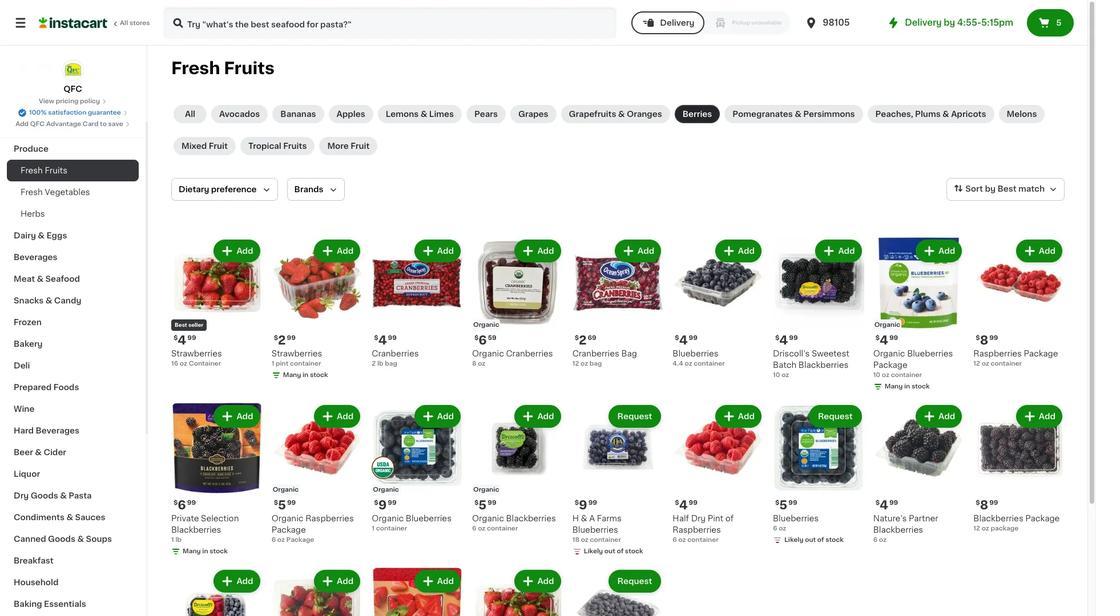 Task type: locate. For each thing, give the bounding box(es) containing it.
$ 4 99 for strawberries
[[174, 334, 196, 346]]

$ down item badge "icon"
[[374, 500, 378, 507]]

1 horizontal spatial many in stock
[[283, 372, 328, 378]]

1 vertical spatial goods
[[48, 536, 75, 544]]

of for 5
[[818, 538, 824, 544]]

$ 8 99 for raspberries package
[[976, 334, 998, 346]]

add
[[15, 121, 29, 127], [237, 247, 253, 255], [337, 247, 354, 255], [437, 247, 454, 255], [538, 247, 554, 255], [638, 247, 655, 255], [738, 247, 755, 255], [838, 247, 855, 255], [939, 247, 955, 255], [1039, 247, 1056, 255], [237, 413, 253, 421], [337, 413, 354, 421], [437, 413, 454, 421], [538, 413, 554, 421], [738, 413, 755, 421], [939, 413, 955, 421], [1039, 413, 1056, 421], [237, 578, 253, 586], [337, 578, 354, 586], [437, 578, 454, 586], [538, 578, 554, 586]]

0 horizontal spatial $ 5 99
[[274, 500, 296, 512]]

$ for blueberries 4.4 oz container
[[675, 335, 679, 341]]

12 inside blackberries package 12 oz package
[[974, 526, 980, 532]]

$ for raspberries package 12 oz container
[[976, 335, 980, 341]]

tropical fruits
[[248, 142, 307, 150]]

$ up half
[[675, 500, 679, 507]]

strawberries up pint
[[272, 350, 322, 358]]

8 for blackberries package
[[980, 500, 989, 512]]

0 horizontal spatial delivery
[[660, 19, 695, 27]]

2 vertical spatial raspberries
[[673, 527, 721, 535]]

canned
[[14, 536, 46, 544]]

advantage
[[46, 121, 81, 127]]

by for delivery
[[944, 18, 955, 27]]

in for 2
[[303, 372, 308, 378]]

1 inside "strawberries 1 pint container"
[[272, 361, 274, 367]]

0 vertical spatial lb
[[377, 361, 383, 367]]

many in stock for 2
[[283, 372, 328, 378]]

likely out of stock down "h & a farms blueberries 18 oz container" on the right bottom of the page
[[584, 549, 643, 555]]

out down "h & a farms blueberries 18 oz container" on the right bottom of the page
[[605, 549, 615, 555]]

9
[[378, 500, 387, 512], [579, 500, 587, 512]]

1 vertical spatial fresh
[[21, 167, 43, 175]]

all inside all stores link
[[120, 20, 128, 26]]

2 horizontal spatial many in stock
[[885, 384, 930, 390]]

9 for h & a farms blueberries
[[579, 500, 587, 512]]

container inside organic blueberries package 10 oz container
[[891, 372, 922, 378]]

0 horizontal spatial raspberries
[[306, 515, 354, 523]]

$ 6 59
[[475, 334, 497, 346]]

organic inside organic blackberries 6 oz container
[[472, 515, 504, 523]]

in down organic blueberries package 10 oz container on the bottom right
[[904, 384, 910, 390]]

0 vertical spatial in
[[303, 372, 308, 378]]

0 horizontal spatial cranberries
[[372, 350, 419, 358]]

1 cranberries from the left
[[506, 350, 553, 358]]

by
[[944, 18, 955, 27], [985, 185, 996, 193]]

1 vertical spatial lb
[[176, 538, 182, 544]]

99 up blueberries 6 oz
[[789, 500, 797, 507]]

1 fruit from the left
[[209, 142, 228, 150]]

stock for 6
[[210, 549, 228, 555]]

likely out of stock for 9
[[584, 549, 643, 555]]

0 vertical spatial 8
[[980, 334, 989, 346]]

1 10 from the left
[[773, 372, 780, 378]]

all left stores
[[120, 20, 128, 26]]

oz inside organic blackberries 6 oz container
[[478, 526, 486, 532]]

$ left 59
[[475, 335, 479, 341]]

view
[[39, 98, 54, 104]]

$ up the driscoll's
[[775, 335, 780, 341]]

0 horizontal spatial many in stock
[[183, 549, 228, 555]]

household link
[[7, 572, 139, 594]]

qfc up 'view pricing policy' link on the left top
[[64, 85, 82, 93]]

more fruit
[[327, 142, 370, 150]]

$ 5 99 for organic blackberries
[[475, 500, 497, 512]]

$ 4 99 down the best seller
[[174, 334, 196, 346]]

0 vertical spatial many
[[283, 372, 301, 378]]

2 horizontal spatial 2
[[579, 334, 587, 346]]

oz inside organic blueberries package 10 oz container
[[882, 372, 890, 378]]

likely
[[785, 538, 804, 544], [584, 549, 603, 555]]

fruits right tropical
[[283, 142, 307, 150]]

2 vertical spatial 8
[[980, 500, 989, 512]]

1 vertical spatial of
[[818, 538, 824, 544]]

strawberries up container
[[171, 350, 222, 358]]

bakery link
[[7, 333, 139, 355]]

4 up organic blueberries package 10 oz container on the bottom right
[[880, 334, 888, 346]]

peaches, plums & apricots
[[876, 110, 986, 118]]

2 10 from the left
[[873, 372, 881, 378]]

oz inside cranberries bag 12 oz bag
[[581, 361, 588, 367]]

$ 4 99 up blueberries 4.4 oz container
[[675, 334, 698, 346]]

many down pint
[[283, 372, 301, 378]]

1 vertical spatial 8
[[472, 361, 477, 367]]

by inside field
[[985, 185, 996, 193]]

1 strawberries from the left
[[171, 350, 222, 358]]

many in stock for 6
[[183, 549, 228, 555]]

bag
[[385, 361, 397, 367], [590, 361, 602, 367]]

1 vertical spatial in
[[904, 384, 910, 390]]

5:15pm
[[982, 18, 1014, 27]]

& left soups
[[77, 536, 84, 544]]

deli
[[14, 362, 30, 370]]

10 inside organic blueberries package 10 oz container
[[873, 372, 881, 378]]

blackberries down private
[[171, 527, 221, 535]]

cranberries for 4
[[372, 350, 419, 358]]

0 vertical spatial goods
[[31, 492, 58, 500]]

$ 5 99 up organic raspberries package 6 oz package
[[274, 500, 296, 512]]

lemons
[[386, 110, 419, 118]]

cranberries
[[506, 350, 553, 358], [372, 350, 419, 358], [573, 350, 619, 358]]

2 for strawberries
[[278, 334, 286, 346]]

0 horizontal spatial in
[[202, 549, 208, 555]]

prepared foods link
[[7, 377, 139, 399]]

Best match Sort by field
[[947, 178, 1065, 201]]

by for sort
[[985, 185, 996, 193]]

2 horizontal spatial many
[[885, 384, 903, 390]]

1 vertical spatial all
[[185, 110, 195, 118]]

59
[[488, 335, 497, 341]]

0 horizontal spatial likely out of stock
[[584, 549, 643, 555]]

pomegranates
[[733, 110, 793, 118]]

fresh up herbs
[[21, 188, 43, 196]]

0 horizontal spatial 2
[[278, 334, 286, 346]]

1 vertical spatial qfc
[[30, 121, 45, 127]]

4 up nature's
[[880, 500, 888, 512]]

1 horizontal spatial in
[[303, 372, 308, 378]]

2 horizontal spatial in
[[904, 384, 910, 390]]

12 inside cranberries bag 12 oz bag
[[573, 361, 579, 367]]

fruit right more
[[351, 142, 370, 150]]

product group
[[171, 238, 262, 369], [272, 238, 363, 382], [372, 238, 463, 369], [472, 238, 563, 369], [573, 238, 664, 369], [673, 238, 764, 369], [773, 238, 864, 380], [873, 238, 965, 394], [974, 238, 1065, 369], [171, 403, 262, 559], [272, 403, 363, 546], [372, 403, 463, 534], [472, 403, 563, 534], [573, 403, 664, 559], [673, 403, 764, 546], [773, 403, 864, 548], [873, 403, 965, 546], [974, 403, 1065, 534], [171, 568, 262, 617], [272, 568, 363, 617], [372, 568, 463, 617], [472, 568, 563, 617], [573, 568, 664, 617]]

4 for nature's partner blackberries
[[880, 500, 888, 512]]

1 horizontal spatial raspberries
[[673, 527, 721, 535]]

2 bag from the left
[[590, 361, 602, 367]]

0 horizontal spatial 9
[[378, 500, 387, 512]]

0 vertical spatial qfc
[[64, 85, 82, 93]]

beverages down dairy & eggs
[[14, 254, 57, 262]]

0 horizontal spatial all
[[120, 20, 128, 26]]

4 up cranberries 2 lb bag
[[378, 334, 387, 346]]

cranberries inside cranberries bag 12 oz bag
[[573, 350, 619, 358]]

2 fruit from the left
[[351, 142, 370, 150]]

$ up 4.4
[[675, 335, 679, 341]]

blackberries
[[799, 361, 849, 369], [506, 515, 556, 523], [974, 515, 1024, 523], [171, 527, 221, 535], [873, 527, 923, 535]]

0 horizontal spatial lb
[[176, 538, 182, 544]]

request for 5
[[818, 413, 853, 421]]

1 vertical spatial raspberries
[[306, 515, 354, 523]]

0 horizontal spatial fruit
[[209, 142, 228, 150]]

many down organic blueberries package 10 oz container on the bottom right
[[885, 384, 903, 390]]

0 vertical spatial beverages
[[14, 254, 57, 262]]

None search field
[[163, 7, 617, 39]]

1 vertical spatial $ 8 99
[[976, 500, 998, 512]]

99 up a
[[589, 500, 597, 507]]

beverages inside beverages link
[[14, 254, 57, 262]]

best inside field
[[998, 185, 1017, 193]]

blackberries inside blackberries package 12 oz package
[[974, 515, 1024, 523]]

qfc down 100%
[[30, 121, 45, 127]]

grapefruits & oranges
[[569, 110, 662, 118]]

1 vertical spatial dry
[[691, 515, 706, 523]]

99 up raspberries package 12 oz container at the bottom of page
[[990, 335, 998, 341]]

1 vertical spatial many in stock
[[885, 384, 930, 390]]

1 horizontal spatial out
[[805, 538, 816, 544]]

all stores link
[[39, 7, 151, 39]]

1 horizontal spatial by
[[985, 185, 996, 193]]

1 horizontal spatial dry
[[691, 515, 706, 523]]

delivery by 4:55-5:15pm link
[[887, 16, 1014, 30]]

1 horizontal spatial likely out of stock
[[785, 538, 844, 544]]

fruits up the fresh vegetables
[[45, 167, 67, 175]]

container inside "h & a farms blueberries 18 oz container"
[[590, 538, 621, 544]]

0 horizontal spatial 10
[[773, 372, 780, 378]]

6 inside half dry pint of raspberries 6 oz container
[[673, 538, 677, 544]]

lists
[[32, 61, 52, 69]]

oz inside "h & a farms blueberries 18 oz container"
[[581, 538, 589, 544]]

0 vertical spatial $ 8 99
[[976, 334, 998, 346]]

2 horizontal spatial $ 5 99
[[775, 500, 797, 512]]

fresh fruits link
[[7, 160, 139, 182]]

request
[[618, 413, 652, 421], [818, 413, 853, 421], [618, 578, 652, 586]]

out for 9
[[605, 549, 615, 555]]

lb inside private selection blackberries 1 lb
[[176, 538, 182, 544]]

1 $ 8 99 from the top
[[976, 334, 998, 346]]

half dry pint of raspberries 6 oz container
[[673, 515, 734, 544]]

mixed
[[182, 142, 207, 150]]

9 up organic blueberries 1 container on the bottom of the page
[[378, 500, 387, 512]]

wine link
[[7, 399, 139, 420]]

4 for driscoll's sweetest batch blackberries
[[780, 334, 788, 346]]

blueberries inside blueberries 4.4 oz container
[[673, 350, 719, 358]]

pears link
[[467, 105, 506, 123]]

1 horizontal spatial of
[[726, 515, 734, 523]]

$ up cranberries 2 lb bag
[[374, 335, 378, 341]]

fruit for mixed fruit
[[209, 142, 228, 150]]

goods inside canned goods & soups link
[[48, 536, 75, 544]]

8 down $ 6 59
[[472, 361, 477, 367]]

4 for half dry pint of raspberries
[[679, 500, 688, 512]]

$ for organic blackberries 6 oz container
[[475, 500, 479, 507]]

1 vertical spatial beverages
[[36, 427, 79, 435]]

blackberries inside driscoll's sweetest batch blackberries 10 oz
[[799, 361, 849, 369]]

2 9 from the left
[[579, 500, 587, 512]]

$ for half dry pint of raspberries 6 oz container
[[675, 500, 679, 507]]

many for 6
[[183, 549, 201, 555]]

container inside organic blackberries 6 oz container
[[487, 526, 518, 532]]

of down blueberries 6 oz
[[818, 538, 824, 544]]

0 horizontal spatial likely
[[584, 549, 603, 555]]

best left match
[[998, 185, 1017, 193]]

blueberries 4.4 oz container
[[673, 350, 725, 367]]

1 $ 5 99 from the left
[[475, 500, 497, 512]]

item badge image
[[372, 457, 395, 480]]

0 horizontal spatial $ 9 99
[[374, 500, 397, 512]]

3 $ 5 99 from the left
[[274, 500, 296, 512]]

thanksgiving
[[14, 123, 68, 131]]

goods down condiments & sauces
[[48, 536, 75, 544]]

goods
[[31, 492, 58, 500], [48, 536, 75, 544]]

0 vertical spatial likely out of stock
[[785, 538, 844, 544]]

bag inside cranberries 2 lb bag
[[385, 361, 397, 367]]

dry goods & pasta
[[14, 492, 92, 500]]

2 horizontal spatial raspberries
[[974, 350, 1022, 358]]

blackberries inside private selection blackberries 1 lb
[[171, 527, 221, 535]]

$ up "h"
[[575, 500, 579, 507]]

6 inside organic raspberries package 6 oz package
[[272, 538, 276, 544]]

container inside blueberries 4.4 oz container
[[694, 361, 725, 367]]

in for 6
[[202, 549, 208, 555]]

& left oranges
[[618, 110, 625, 118]]

1 vertical spatial out
[[605, 549, 615, 555]]

$ up blackberries package 12 oz package
[[976, 500, 980, 507]]

blueberries
[[673, 350, 719, 358], [907, 350, 953, 358], [773, 515, 819, 523], [406, 515, 452, 523], [573, 527, 618, 535]]

organic cranberries 8 oz
[[472, 350, 553, 367]]

to
[[100, 121, 107, 127]]

lemons & limes link
[[378, 105, 462, 123]]

0 vertical spatial likely
[[785, 538, 804, 544]]

$ for cranberries bag 12 oz bag
[[575, 335, 579, 341]]

more
[[327, 142, 349, 150]]

of right pint
[[726, 515, 734, 523]]

preference
[[211, 186, 257, 194]]

2 strawberries from the left
[[272, 350, 322, 358]]

deli link
[[7, 355, 139, 377]]

$ 4 99 for driscoll's sweetest batch blackberries
[[775, 334, 798, 346]]

beverages inside the hard beverages link
[[36, 427, 79, 435]]

99 up "strawberries 1 pint container"
[[287, 335, 296, 341]]

& for lemons & limes
[[421, 110, 427, 118]]

0 vertical spatial out
[[805, 538, 816, 544]]

1 vertical spatial by
[[985, 185, 996, 193]]

99 up the driscoll's
[[789, 335, 798, 341]]

& left 'limes' on the top of the page
[[421, 110, 427, 118]]

& left eggs
[[38, 232, 45, 240]]

99 inside '$ 6 99'
[[187, 500, 196, 507]]

0 horizontal spatial by
[[944, 18, 955, 27]]

delivery inside button
[[660, 19, 695, 27]]

0 vertical spatial best
[[998, 185, 1017, 193]]

4 up blueberries 4.4 oz container
[[679, 334, 688, 346]]

$ for cranberries 2 lb bag
[[374, 335, 378, 341]]

blueberries inside "h & a farms blueberries 18 oz container"
[[573, 527, 618, 535]]

0 vertical spatial many in stock
[[283, 372, 328, 378]]

2 $ 9 99 from the left
[[575, 500, 597, 512]]

1 horizontal spatial lb
[[377, 361, 383, 367]]

again
[[58, 38, 80, 46]]

0 vertical spatial of
[[726, 515, 734, 523]]

2 horizontal spatial 1
[[372, 526, 375, 532]]

by right 'sort'
[[985, 185, 996, 193]]

farms
[[597, 515, 622, 523]]

$ up organic blackberries 6 oz container
[[475, 500, 479, 507]]

delivery
[[905, 18, 942, 27], [660, 19, 695, 27]]

dry inside half dry pint of raspberries 6 oz container
[[691, 515, 706, 523]]

6 inside blueberries 6 oz
[[773, 526, 777, 532]]

0 vertical spatial all
[[120, 20, 128, 26]]

$ up raspberries package 12 oz container at the bottom of page
[[976, 335, 980, 341]]

$ 8 99 up raspberries package 12 oz container at the bottom of page
[[976, 334, 998, 346]]

& left persimmons
[[795, 110, 802, 118]]

1 horizontal spatial 1
[[272, 361, 274, 367]]

2 horizontal spatial fruits
[[283, 142, 307, 150]]

$ down the best seller
[[174, 335, 178, 341]]

$ up blueberries 6 oz
[[775, 500, 780, 507]]

12 inside raspberries package 12 oz container
[[974, 361, 980, 367]]

stock for 4
[[912, 384, 930, 390]]

1 horizontal spatial qfc
[[64, 85, 82, 93]]

apples link
[[329, 105, 373, 123]]

2 vertical spatial in
[[202, 549, 208, 555]]

0 horizontal spatial many
[[183, 549, 201, 555]]

1 horizontal spatial 10
[[873, 372, 881, 378]]

likely down "h & a farms blueberries 18 oz container" on the right bottom of the page
[[584, 549, 603, 555]]

soups
[[86, 536, 112, 544]]

4 up half
[[679, 500, 688, 512]]

1 horizontal spatial all
[[185, 110, 195, 118]]

$ up private
[[174, 500, 178, 507]]

goods up condiments
[[31, 492, 58, 500]]

2 cranberries from the left
[[372, 350, 419, 358]]

1 9 from the left
[[378, 500, 387, 512]]

4 for organic blueberries package
[[880, 334, 888, 346]]

pint
[[708, 515, 724, 523]]

$ 4 99 up the driscoll's
[[775, 334, 798, 346]]

qfc inside "link"
[[64, 85, 82, 93]]

all
[[120, 20, 128, 26], [185, 110, 195, 118]]

out down blueberries 6 oz
[[805, 538, 816, 544]]

of for 9
[[617, 549, 624, 555]]

essentials
[[44, 601, 86, 609]]

fresh up the all link
[[171, 60, 220, 77]]

breakfast link
[[7, 550, 139, 572]]

0 horizontal spatial of
[[617, 549, 624, 555]]

all up mixed
[[185, 110, 195, 118]]

1 vertical spatial many
[[885, 384, 903, 390]]

& for beer & cider
[[35, 449, 42, 457]]

$ for driscoll's sweetest batch blackberries 10 oz
[[775, 335, 780, 341]]

1 horizontal spatial 9
[[579, 500, 587, 512]]

brands button
[[287, 178, 345, 201]]

in down "strawberries 1 pint container"
[[303, 372, 308, 378]]

2 vertical spatial many in stock
[[183, 549, 228, 555]]

0 vertical spatial 1
[[272, 361, 274, 367]]

seafood
[[45, 275, 80, 283]]

likely down blueberries 6 oz
[[785, 538, 804, 544]]

0 horizontal spatial out
[[605, 549, 615, 555]]

dry
[[14, 492, 29, 500], [691, 515, 706, 523]]

blackberries left "h"
[[506, 515, 556, 523]]

fresh fruits up avocados link
[[171, 60, 275, 77]]

$ 4 99 up half
[[675, 500, 698, 512]]

$ up organic raspberries package 6 oz package
[[274, 500, 278, 507]]

container
[[189, 361, 221, 367]]

99 up organic raspberries package 6 oz package
[[287, 500, 296, 507]]

likely for 5
[[785, 538, 804, 544]]

apples
[[337, 110, 365, 118]]

$ 4 99 for cranberries
[[374, 334, 397, 346]]

$ 9 99 for organic blueberries
[[374, 500, 397, 512]]

1 horizontal spatial fruit
[[351, 142, 370, 150]]

1 bag from the left
[[385, 361, 397, 367]]

stock for 2
[[310, 372, 328, 378]]

0 vertical spatial dry
[[14, 492, 29, 500]]

many in stock
[[283, 372, 328, 378], [885, 384, 930, 390], [183, 549, 228, 555]]

dry down 'liquor'
[[14, 492, 29, 500]]

in down private selection blackberries 1 lb
[[202, 549, 208, 555]]

fresh for fresh vegetables link
[[21, 188, 43, 196]]

in for 4
[[904, 384, 910, 390]]

$ 5 99 for blueberries
[[775, 500, 797, 512]]

12 for raspberries
[[974, 361, 980, 367]]

0 horizontal spatial fruits
[[45, 167, 67, 175]]

cranberries inside organic cranberries 8 oz
[[506, 350, 553, 358]]

1 vertical spatial fresh fruits
[[21, 167, 67, 175]]

fresh down produce
[[21, 167, 43, 175]]

& left a
[[581, 515, 587, 523]]

grapefruits & oranges link
[[561, 105, 670, 123]]

$ 4 99 for half dry pint of raspberries
[[675, 500, 698, 512]]

strawberries for strawberries 1 pint container
[[272, 350, 322, 358]]

beverages up the cider
[[36, 427, 79, 435]]

$ 5 99 up blueberries 6 oz
[[775, 500, 797, 512]]

in
[[303, 372, 308, 378], [904, 384, 910, 390], [202, 549, 208, 555]]

buy it again
[[32, 38, 80, 46]]

1 horizontal spatial best
[[998, 185, 1017, 193]]

$ inside '$ 6 99'
[[174, 500, 178, 507]]

goods for dry
[[31, 492, 58, 500]]

1 horizontal spatial delivery
[[905, 18, 942, 27]]

seller
[[188, 322, 203, 328]]

1 horizontal spatial likely
[[785, 538, 804, 544]]

all stores
[[120, 20, 150, 26]]

many for 4
[[885, 384, 903, 390]]

best left seller
[[175, 322, 187, 328]]

$ inside $ 2 69
[[575, 335, 579, 341]]

grapes link
[[511, 105, 557, 123]]

& inside "h & a farms blueberries 18 oz container"
[[581, 515, 587, 523]]

1 horizontal spatial $ 9 99
[[575, 500, 597, 512]]

likely out of stock for 5
[[785, 538, 844, 544]]

$ up nature's
[[876, 500, 880, 507]]

4 up the driscoll's
[[780, 334, 788, 346]]

0 vertical spatial fresh
[[171, 60, 220, 77]]

it
[[50, 38, 56, 46]]

fruit right mixed
[[209, 142, 228, 150]]

sort by
[[966, 185, 996, 193]]

many in stock down organic blueberries package 10 oz container on the bottom right
[[885, 384, 930, 390]]

$ 4 99 up nature's
[[876, 500, 898, 512]]

&
[[421, 110, 427, 118], [618, 110, 625, 118], [795, 110, 802, 118], [943, 110, 949, 118], [38, 232, 45, 240], [37, 275, 43, 283], [46, 297, 52, 305], [35, 449, 42, 457], [60, 492, 67, 500], [66, 514, 73, 522], [581, 515, 587, 523], [77, 536, 84, 544]]

$ up pint
[[274, 335, 278, 341]]

driscoll's
[[773, 350, 810, 358]]

& right meat
[[37, 275, 43, 283]]

2 vertical spatial fresh
[[21, 188, 43, 196]]

bananas link
[[273, 105, 324, 123]]

& left sauces
[[66, 514, 73, 522]]

oz inside raspberries package 12 oz container
[[982, 361, 989, 367]]

thanksgiving link
[[7, 116, 139, 138]]

$ inside $ 6 59
[[475, 335, 479, 341]]

lb inside cranberries 2 lb bag
[[377, 361, 383, 367]]

organic blueberries package 10 oz container
[[873, 350, 953, 378]]

fresh fruits up the fresh vegetables
[[21, 167, 67, 175]]

oz inside blueberries 6 oz
[[779, 526, 786, 532]]

fruit inside 'more fruit' link
[[351, 142, 370, 150]]

all link
[[174, 105, 207, 123]]

add inside add qfc advantage card to save link
[[15, 121, 29, 127]]

2 vertical spatial of
[[617, 549, 624, 555]]

1 $ 9 99 from the left
[[374, 500, 397, 512]]

12 for cranberries
[[573, 361, 579, 367]]

container inside raspberries package 12 oz container
[[991, 361, 1022, 367]]

goods inside dry goods & pasta link
[[31, 492, 58, 500]]

9 up "h & a farms blueberries 18 oz container" on the right bottom of the page
[[579, 500, 587, 512]]

$ 8 99 up "package" in the right bottom of the page
[[976, 500, 998, 512]]

delivery for delivery by 4:55-5:15pm
[[905, 18, 942, 27]]

fruit inside mixed fruit link
[[209, 142, 228, 150]]

2 $ 5 99 from the left
[[775, 500, 797, 512]]

2 $ 8 99 from the top
[[976, 500, 998, 512]]

sauces
[[75, 514, 105, 522]]

blueberries inside organic blueberries package 10 oz container
[[907, 350, 953, 358]]

brands
[[294, 186, 324, 194]]

2 horizontal spatial cranberries
[[573, 350, 619, 358]]

8
[[980, 334, 989, 346], [472, 361, 477, 367], [980, 500, 989, 512]]

$ 4 99 up organic blueberries package 10 oz container on the bottom right
[[876, 334, 898, 346]]

qfc logo image
[[62, 59, 84, 81]]

dairy & eggs
[[14, 232, 67, 240]]

1 horizontal spatial $ 5 99
[[475, 500, 497, 512]]

delivery by 4:55-5:15pm
[[905, 18, 1014, 27]]

1 vertical spatial 1
[[372, 526, 375, 532]]

half
[[673, 515, 689, 523]]

condiments & sauces
[[14, 514, 105, 522]]

99 up organic blackberries 6 oz container
[[488, 500, 497, 507]]

3 cranberries from the left
[[573, 350, 619, 358]]

view pricing policy
[[39, 98, 100, 104]]

all for all
[[185, 110, 195, 118]]

10
[[773, 372, 780, 378], [873, 372, 881, 378]]

2 vertical spatial many
[[183, 549, 201, 555]]

6 inside nature's partner blackberries 6 oz
[[873, 538, 878, 544]]

by left 4:55-
[[944, 18, 955, 27]]

$ inside $ 2 99
[[274, 335, 278, 341]]

$ 9 99 up a
[[575, 500, 597, 512]]

1 vertical spatial best
[[175, 322, 187, 328]]

package inside raspberries package 12 oz container
[[1024, 350, 1058, 358]]

fruit for more fruit
[[351, 142, 370, 150]]

oz inside 'strawberries 16 oz container'
[[180, 361, 187, 367]]

1 horizontal spatial 2
[[372, 361, 376, 367]]

blackberries down sweetest
[[799, 361, 849, 369]]

likely for 9
[[584, 549, 603, 555]]

0 vertical spatial fresh fruits
[[171, 60, 275, 77]]

policy
[[80, 98, 100, 104]]

grapes
[[519, 110, 549, 118]]

$ left 69
[[575, 335, 579, 341]]

beer & cider link
[[7, 442, 139, 464]]

baking
[[14, 601, 42, 609]]

2 vertical spatial 1
[[171, 538, 174, 544]]

dry left pint
[[691, 515, 706, 523]]



Task type: describe. For each thing, give the bounding box(es) containing it.
bag
[[622, 350, 637, 358]]

pomegranates & persimmons link
[[725, 105, 863, 123]]

& for condiments & sauces
[[66, 514, 73, 522]]

buy it again link
[[7, 31, 139, 54]]

organic blueberries 1 container
[[372, 515, 452, 532]]

avocados link
[[211, 105, 268, 123]]

fresh for fresh fruits link
[[21, 167, 43, 175]]

tropical
[[248, 142, 281, 150]]

package inside blackberries package 12 oz package
[[1026, 515, 1060, 523]]

h
[[573, 515, 579, 523]]

best seller
[[175, 322, 203, 328]]

& right plums
[[943, 110, 949, 118]]

99 up cranberries 2 lb bag
[[388, 335, 397, 341]]

99 up half
[[689, 500, 698, 507]]

$ for organic raspberries package 6 oz package
[[274, 500, 278, 507]]

8 for raspberries package
[[980, 334, 989, 346]]

0 horizontal spatial dry
[[14, 492, 29, 500]]

5 inside button
[[1056, 19, 1062, 27]]

organic inside organic raspberries package 6 oz package
[[272, 515, 304, 523]]

peaches, plums & apricots link
[[868, 105, 994, 123]]

frozen
[[14, 319, 42, 327]]

container inside half dry pint of raspberries 6 oz container
[[688, 538, 719, 544]]

$ 4 99 for blueberries
[[675, 334, 698, 346]]

many in stock for 4
[[885, 384, 930, 390]]

4 for strawberries
[[178, 334, 186, 346]]

$ 5 99 for organic raspberries package
[[274, 500, 296, 512]]

cranberries 2 lb bag
[[372, 350, 419, 367]]

recipes link
[[7, 95, 139, 116]]

goods for canned
[[48, 536, 75, 544]]

$ 2 99
[[274, 334, 296, 346]]

request button for 5
[[810, 406, 861, 427]]

99 up "package" in the right bottom of the page
[[990, 500, 998, 507]]

$ 2 69
[[575, 334, 597, 346]]

cranberries bag 12 oz bag
[[573, 350, 637, 367]]

bakery
[[14, 340, 43, 348]]

mixed fruit link
[[174, 137, 236, 155]]

blackberries package 12 oz package
[[974, 515, 1060, 532]]

guarantee
[[88, 110, 121, 116]]

frozen link
[[7, 312, 139, 333]]

strawberries for strawberries 16 oz container
[[171, 350, 222, 358]]

organic inside organic blueberries 1 container
[[372, 515, 404, 523]]

dairy
[[14, 232, 36, 240]]

strawberries 16 oz container
[[171, 350, 222, 367]]

$ 4 99 for nature's partner blackberries
[[876, 500, 898, 512]]

organic raspberries package 6 oz package
[[272, 515, 354, 544]]

produce link
[[7, 138, 139, 160]]

1 inside organic blueberries 1 container
[[372, 526, 375, 532]]

delivery button
[[632, 11, 705, 34]]

4 for blueberries
[[679, 334, 688, 346]]

batch
[[773, 361, 797, 369]]

out for 5
[[805, 538, 816, 544]]

private selection blackberries 1 lb
[[171, 515, 239, 544]]

$ up organic blueberries package 10 oz container on the bottom right
[[876, 335, 880, 341]]

oz inside driscoll's sweetest batch blackberries 10 oz
[[782, 372, 789, 378]]

1 inside private selection blackberries 1 lb
[[171, 538, 174, 544]]

package
[[991, 526, 1019, 532]]

& for dairy & eggs
[[38, 232, 45, 240]]

oz inside blackberries package 12 oz package
[[982, 526, 989, 532]]

$ 4 99 for organic blueberries package
[[876, 334, 898, 346]]

$ for nature's partner blackberries 6 oz
[[876, 500, 880, 507]]

melons link
[[999, 105, 1045, 123]]

best for best seller
[[175, 322, 187, 328]]

12 for blackberries
[[974, 526, 980, 532]]

raspberries inside organic raspberries package 6 oz package
[[306, 515, 354, 523]]

service type group
[[632, 11, 791, 34]]

$ 6 99
[[174, 500, 196, 512]]

dietary preference
[[179, 186, 257, 194]]

household
[[14, 579, 59, 587]]

pricing
[[56, 98, 78, 104]]

wine
[[14, 405, 34, 413]]

meat & seafood link
[[7, 268, 139, 290]]

99 down the best seller
[[187, 335, 196, 341]]

raspberries inside half dry pint of raspberries 6 oz container
[[673, 527, 721, 535]]

& for pomegranates & persimmons
[[795, 110, 802, 118]]

best match
[[998, 185, 1045, 193]]

package inside organic blueberries package 10 oz container
[[873, 361, 908, 369]]

instacart logo image
[[39, 16, 107, 30]]

99 up organic blueberries 1 container on the bottom of the page
[[388, 500, 397, 507]]

$ for strawberries 16 oz container
[[174, 335, 178, 341]]

100% satisfaction guarantee button
[[18, 106, 128, 118]]

8 inside organic cranberries 8 oz
[[472, 361, 477, 367]]

hard beverages
[[14, 427, 79, 435]]

10 inside driscoll's sweetest batch blackberries 10 oz
[[773, 372, 780, 378]]

$ for organic blueberries 1 container
[[374, 500, 378, 507]]

2 inside cranberries 2 lb bag
[[372, 361, 376, 367]]

nature's
[[873, 515, 907, 523]]

baking essentials link
[[7, 594, 139, 616]]

99 inside $ 2 99
[[287, 335, 296, 341]]

container inside "strawberries 1 pint container"
[[290, 361, 321, 367]]

eggs
[[46, 232, 67, 240]]

& for h & a farms blueberries 18 oz container
[[581, 515, 587, 523]]

raspberries package 12 oz container
[[974, 350, 1058, 367]]

partner
[[909, 515, 939, 523]]

oz inside half dry pint of raspberries 6 oz container
[[679, 538, 686, 544]]

of inside half dry pint of raspberries 6 oz container
[[726, 515, 734, 523]]

berries link
[[675, 105, 720, 123]]

candy
[[54, 297, 81, 305]]

add qfc advantage card to save link
[[15, 120, 130, 129]]

& for snacks & candy
[[46, 297, 52, 305]]

produce
[[14, 145, 49, 153]]

2 for cranberries bag
[[579, 334, 587, 346]]

4:55-
[[957, 18, 982, 27]]

4 for cranberries
[[378, 334, 387, 346]]

buy
[[32, 38, 48, 46]]

satisfaction
[[48, 110, 86, 116]]

request button for 9
[[610, 406, 660, 427]]

1 vertical spatial fruits
[[283, 142, 307, 150]]

2 vertical spatial fruits
[[45, 167, 67, 175]]

avocados
[[219, 110, 260, 118]]

sweetest
[[812, 350, 850, 358]]

prepared
[[14, 384, 52, 392]]

pasta
[[69, 492, 92, 500]]

98105
[[823, 18, 850, 27]]

Search field
[[164, 8, 616, 38]]

beer
[[14, 449, 33, 457]]

organic inside organic blueberries package 10 oz container
[[873, 350, 905, 358]]

& left pasta
[[60, 492, 67, 500]]

match
[[1019, 185, 1045, 193]]

condiments
[[14, 514, 65, 522]]

raspberries inside raspberries package 12 oz container
[[974, 350, 1022, 358]]

selection
[[201, 515, 239, 523]]

blackberries inside nature's partner blackberries 6 oz
[[873, 527, 923, 535]]

bag inside cranberries bag 12 oz bag
[[590, 361, 602, 367]]

9 for organic blueberries
[[378, 500, 387, 512]]

99 up organic blueberries package 10 oz container on the bottom right
[[890, 335, 898, 341]]

$ for blackberries package 12 oz package
[[976, 500, 980, 507]]

pomegranates & persimmons
[[733, 110, 855, 118]]

container inside organic blueberries 1 container
[[376, 526, 407, 532]]

all for all stores
[[120, 20, 128, 26]]

canned goods & soups
[[14, 536, 112, 544]]

99 up blueberries 4.4 oz container
[[689, 335, 698, 341]]

oz inside organic raspberries package 6 oz package
[[277, 538, 285, 544]]

request for 9
[[618, 413, 652, 421]]

6 inside organic blackberries 6 oz container
[[472, 526, 476, 532]]

0 vertical spatial fruits
[[224, 60, 275, 77]]

oz inside organic cranberries 8 oz
[[478, 361, 486, 367]]

product group containing request
[[573, 568, 664, 617]]

best for best match
[[998, 185, 1017, 193]]

cranberries for 2
[[573, 350, 619, 358]]

$ 9 99 for h & a farms blueberries
[[575, 500, 597, 512]]

strawberries 1 pint container
[[272, 350, 322, 367]]

5 for organic blackberries
[[479, 500, 487, 512]]

& for meat & seafood
[[37, 275, 43, 283]]

beverages link
[[7, 247, 139, 268]]

snacks & candy link
[[7, 290, 139, 312]]

oz inside nature's partner blackberries 6 oz
[[879, 538, 887, 544]]

nature's partner blackberries 6 oz
[[873, 515, 939, 544]]

$ 8 99 for blackberries package
[[976, 500, 998, 512]]

many for 2
[[283, 372, 301, 378]]

0 horizontal spatial fresh fruits
[[21, 167, 67, 175]]

melons
[[1007, 110, 1037, 118]]

herbs link
[[7, 203, 139, 225]]

5 for organic raspberries package
[[278, 500, 286, 512]]

herbs
[[21, 210, 45, 218]]

grapefruits
[[569, 110, 616, 118]]

meat & seafood
[[14, 275, 80, 283]]

$ for organic cranberries 8 oz
[[475, 335, 479, 341]]

1 horizontal spatial fresh fruits
[[171, 60, 275, 77]]

liquor
[[14, 471, 40, 479]]

stores
[[130, 20, 150, 26]]

& for grapefruits & oranges
[[618, 110, 625, 118]]

organic inside organic cranberries 8 oz
[[472, 350, 504, 358]]

more fruit link
[[319, 137, 378, 155]]

sort
[[966, 185, 983, 193]]

delivery for delivery
[[660, 19, 695, 27]]

prepared foods
[[14, 384, 79, 392]]

breakfast
[[14, 557, 54, 565]]

99 up nature's
[[890, 500, 898, 507]]

qfc link
[[62, 59, 84, 95]]

blueberries inside organic blueberries 1 container
[[406, 515, 452, 523]]

oz inside blueberries 4.4 oz container
[[685, 361, 692, 367]]

blackberries inside organic blackberries 6 oz container
[[506, 515, 556, 523]]

private
[[171, 515, 199, 523]]

5 for blueberries
[[780, 500, 788, 512]]



Task type: vqa. For each thing, say whether or not it's contained in the screenshot.


